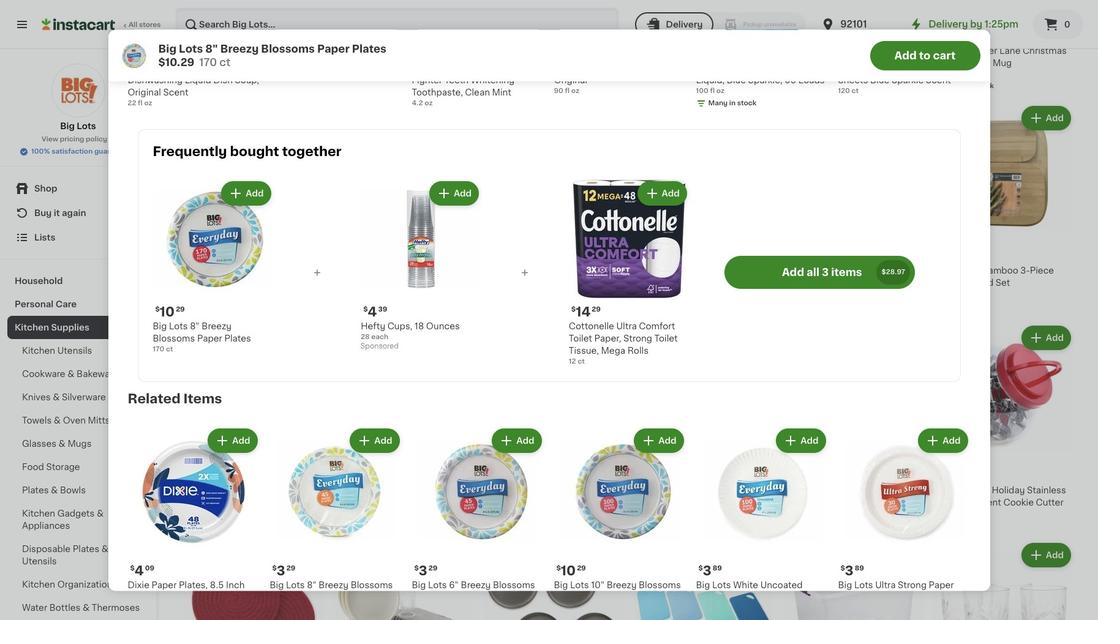 Task type: describe. For each thing, give the bounding box(es) containing it.
$ inside $ 14 29
[[571, 306, 576, 313]]

8" inside big lots 8" breezy blossoms paper plates $10.29 170 ct
[[205, 43, 218, 53]]

79 for real living 4-piece stainless steel steak knife set
[[351, 471, 360, 477]]

22
[[128, 100, 136, 107]]

39 for hefty cups, 18 ounces
[[378, 306, 387, 313]]

real for real living mesh cooling racks
[[784, 47, 803, 55]]

glasses & mugs link
[[7, 433, 149, 456]]

4 for hefty cups, 18 ounces
[[368, 306, 377, 319]]

59 for real living cleaver with sheath
[[651, 471, 660, 477]]

delivery button
[[635, 12, 714, 37]]

69 for 7
[[800, 31, 809, 38]]

0 vertical spatial $ 4 39
[[636, 30, 660, 43]]

softener for sparkle
[[905, 64, 942, 72]]

may
[[128, 606, 146, 614]]

paper inside dixie paper plates, 8.5 inch lunch/dinner plate (design may vary)
[[152, 581, 177, 590]]

liquid inside dawn ez-squeeze ultra dishwashing liquid dish soap, original scent 22 fl oz
[[185, 76, 211, 85]]

ceramic inside winter wonder lane christmas tree ceramic mug 12 oz
[[955, 59, 991, 68]]

it
[[54, 209, 60, 217]]

ez-
[[154, 64, 169, 72]]

lots inside big lots ultra strong paper plates
[[855, 581, 873, 590]]

each down cups
[[280, 75, 297, 82]]

8.5
[[210, 581, 224, 590]]

snuggle fabric softener dryer sheets blue sparkle scent 120 ct
[[838, 64, 968, 94]]

sponsored badge image
[[361, 343, 398, 350]]

4-
[[382, 486, 392, 495]]

towels & oven mitts link
[[7, 409, 149, 433]]

0 horizontal spatial $ 10 29
[[155, 306, 185, 319]]

each inside hefty storage bags, double zipper, quart 48 each
[[645, 290, 662, 297]]

product group containing 6
[[184, 104, 324, 304]]

racks
[[894, 47, 920, 55]]

big inside the big lots 6" breezy blossoms paper plates
[[412, 581, 426, 590]]

& right knives
[[53, 393, 60, 402]]

$ 4 39 for hefty cups, 18 ounces
[[363, 306, 387, 319]]

holiday
[[992, 486, 1025, 495]]

inch
[[226, 581, 245, 590]]

oz
[[268, 267, 280, 275]]

big lots logo image
[[51, 64, 105, 118]]

-
[[546, 486, 550, 495]]

many in stock for 3
[[646, 303, 694, 309]]

ct inside kitchen towel - rainbow white & lime 2 ct
[[490, 510, 497, 517]]

hefty for 28
[[361, 322, 385, 331]]

ultra inside dawn ez-squeeze ultra dishwashing liquid dish soap, original scent 22 fl oz
[[209, 64, 229, 72]]

many up comfort
[[646, 303, 665, 309]]

sheath
[[739, 486, 770, 495]]

$ 6 59 for real living cleaver with sheath
[[636, 470, 660, 483]]

wonder
[[964, 47, 998, 55]]

$ 5 49 for kitchen towel - rainbow white & lime
[[486, 470, 510, 483]]

steel for real
[[334, 499, 356, 507]]

in inside real living cleaver with sheath 6 in
[[640, 498, 646, 505]]

1 horizontal spatial utensils
[[57, 347, 92, 355]]

oz inside palmolive liquid dish soap, original 90 fl oz
[[572, 88, 580, 94]]

hefty for zipper,
[[634, 267, 658, 275]]

8 for real living 4-piece stainless steel steak knife set
[[341, 470, 350, 483]]

plates & bowls link
[[7, 479, 149, 502]]

storage inside 'link'
[[46, 463, 80, 472]]

rainbow
[[552, 486, 589, 495]]

3 for big lots 8" breezy blossoms paper plates
[[277, 565, 285, 578]]

fl inside snuggle fabric softener liquid, blue sparkle, 60 loads 100 fl oz
[[710, 88, 715, 94]]

double
[[723, 267, 754, 275]]

stores
[[139, 21, 161, 28]]

ounces
[[426, 322, 460, 331]]

3 for big lots 6" breezy blossoms paper plates
[[419, 565, 427, 578]]

kitchen utensils
[[22, 347, 92, 355]]

living for mesh
[[805, 47, 830, 55]]

oz inside home essentials reindeer figural ceramic mug 15 oz
[[793, 510, 801, 517]]

breezy inside button
[[383, 267, 413, 275]]

item carousel region
[[111, 422, 988, 621]]

gadgets
[[57, 510, 95, 518]]

kitchen for kitchen towel - rainbow white & lime 2 ct
[[484, 486, 517, 495]]

board
[[968, 279, 994, 287]]

original inside palmolive liquid dish soap, original 90 fl oz
[[554, 76, 588, 85]]

big lots 6" breezy blossoms paper plates
[[412, 581, 535, 602]]

stock down winter wonder lane christmas tree ceramic mug 12 oz
[[975, 83, 994, 90]]

fl inside palmolive liquid dish soap, original 90 fl oz
[[565, 88, 570, 94]]

paper inside 'big lots 10" breezy blossoms paper plates'
[[554, 594, 579, 602]]

big inside big lots ultra strong paper plates
[[838, 581, 852, 590]]

product group containing 14
[[569, 179, 690, 367]]

plates inside the big lots 6" breezy blossoms paper plates
[[439, 594, 466, 602]]

storage for container,
[[369, 47, 403, 55]]

24/10 count 16 ounce cups
[[184, 47, 304, 55]]

real for real living 4-piece stainless steel steak knife set
[[334, 486, 353, 495]]

3 for hefty storage bags, double zipper, quart
[[641, 250, 649, 263]]

1 horizontal spatial many in stock
[[709, 100, 757, 107]]

0 vertical spatial 39
[[651, 31, 660, 38]]

6 for winter wonder lane christmas tree ceramic mug
[[941, 30, 950, 43]]

big lots ultra strong paper plates
[[838, 581, 954, 602]]

lots inside the big lots 6" breezy blossoms paper plates
[[428, 581, 447, 590]]

0 vertical spatial 28
[[270, 75, 279, 82]]

set inside the real living 4-piece stainless steel steak knife set
[[409, 499, 423, 507]]

paper,
[[595, 335, 621, 343]]

0 vertical spatial play
[[784, 267, 802, 275]]

$ 3 89 for big lots white uncoated paper plates
[[699, 565, 722, 578]]

buy
[[34, 209, 52, 217]]

18
[[415, 322, 424, 331]]

stock down snuggle fabric softener liquid, blue sparkle, 60 loads 100 fl oz
[[737, 100, 757, 107]]

& left mugs
[[59, 440, 65, 448]]

comfort
[[639, 322, 675, 331]]

towel
[[519, 486, 544, 495]]

sparkle,
[[748, 76, 783, 85]]

12 up sterilite
[[341, 30, 355, 43]]

scent inside snuggle fabric softener dryer sheets blue sparkle scent 120 ct
[[926, 76, 951, 85]]

delivery for delivery by 1:25pm
[[929, 20, 968, 29]]

big lots link
[[51, 64, 105, 132]]

breezy inside the big lots 6" breezy blossoms paper plates
[[461, 581, 491, 590]]

delivery for delivery
[[666, 20, 703, 29]]

many inside anchor hocking 32 oz measuring cup many in stock
[[196, 293, 215, 300]]

0 vertical spatial big lots 8" breezy blossoms paper plates 170 ct
[[153, 322, 251, 353]]

add to cart
[[895, 50, 956, 60]]

lots inside big lots 8" breezy blossoms paper plates $10.29 170 ct
[[179, 43, 203, 53]]

blossoms inside the big lots 6" breezy blossoms paper plates
[[493, 581, 535, 590]]

27-
[[828, 267, 842, 275]]

79 for art and cook holiday stainless steel ornament cookie cutter set
[[951, 471, 960, 477]]

lots inside button
[[350, 267, 369, 275]]

49 down 92101 popup button
[[855, 48, 865, 55]]

colgate
[[412, 64, 446, 72]]

0 horizontal spatial 170
[[153, 346, 164, 353]]

09 for sterilite
[[356, 31, 365, 38]]

many in stock for 6
[[946, 83, 994, 90]]

blossoms inside button
[[415, 267, 457, 275]]

breezy inside big lots 8" breezy blossoms paper plates $10.29 170 ct
[[220, 43, 259, 53]]

piece for 8
[[392, 486, 416, 495]]

ornament
[[958, 499, 1002, 507]]

softener for 60
[[762, 64, 800, 72]]

& inside kitchen towel - rainbow white & lime 2 ct
[[484, 499, 491, 507]]

bowl
[[575, 267, 596, 275]]

09 for play
[[806, 251, 815, 257]]

big lots 10" breezy blossoms paper plates
[[554, 581, 681, 602]]

living for bamboo
[[955, 267, 980, 275]]

& inside "kitchen gadgets & appliances"
[[97, 510, 104, 518]]

oz inside colgate optic white stain fighter teeth whitening toothpaste, clean mint 4.2 oz
[[425, 100, 433, 107]]

art and cook holiday stainless steel ornament cookie cutter set 1 each
[[934, 486, 1067, 529]]

by
[[971, 20, 983, 29]]

6 inside real living cleaver with sheath 6 in
[[634, 498, 638, 505]]

89 for white
[[713, 565, 722, 572]]

big lots 8" breezy blossoms paper plates inside the item carousel region
[[270, 581, 393, 602]]

170 inside big lots 8" breezy blossoms paper plates $10.29 170 ct
[[199, 57, 217, 67]]

satisfaction
[[52, 148, 93, 155]]

$ 3 29 for big lots 8" breezy blossoms paper plates
[[272, 565, 296, 578]]

$ inside $ 4 09
[[130, 565, 135, 572]]

bags,
[[696, 267, 720, 275]]

& right 'bottles'
[[83, 604, 90, 613]]

paper inside the big lots white uncoated paper plates
[[696, 594, 721, 602]]

big lots
[[60, 122, 96, 130]]

appliances
[[22, 522, 70, 531]]

$ 3 29 for big lots 6" breezy blossoms paper plates
[[414, 565, 438, 578]]

white inside kitchen towel - rainbow white & lime 2 ct
[[592, 486, 617, 495]]

kitchen for kitchen organization
[[22, 581, 55, 589]]

32 inside anchor hocking 32 oz measuring cup many in stock
[[255, 267, 266, 275]]

towels & oven mitts
[[22, 417, 110, 425]]

mugs
[[68, 440, 92, 448]]

set inside real living bamboo 3-piece cutting board set
[[996, 279, 1011, 287]]

ct inside big lots 8" breezy blossoms paper plates $10.29 170 ct
[[220, 57, 231, 67]]

view
[[42, 136, 58, 143]]

& up knives & silverware
[[68, 370, 74, 379]]

view pricing policy link
[[42, 135, 115, 145]]

49 up the 'dawn' on the left top of the page
[[144, 48, 154, 55]]

$ 6 59 for home essentials reindeer figural ceramic mug
[[786, 470, 810, 483]]

lots inside 'big lots 10" breezy blossoms paper plates'
[[570, 581, 589, 590]]

cup
[[231, 279, 249, 287]]

again
[[62, 209, 86, 217]]

plates & bowls
[[22, 486, 86, 495]]

1 vertical spatial big lots 8" breezy blossoms paper plates 170 ct
[[184, 486, 307, 517]]

1 vertical spatial $ 10 29
[[186, 470, 216, 483]]

knife
[[385, 499, 407, 507]]

ceramic inside skull ceramic candy bowl button
[[506, 267, 543, 275]]

together
[[282, 145, 342, 158]]

plates inside 'big lots 10" breezy blossoms paper plates'
[[581, 594, 608, 602]]

product group containing 12
[[784, 104, 924, 289]]

fl inside dawn ez-squeeze ultra dishwashing liquid dish soap, original scent 22 fl oz
[[138, 100, 143, 107]]

16
[[239, 47, 248, 55]]

food
[[22, 463, 44, 472]]

personal care
[[15, 300, 77, 309]]

$28.97
[[882, 269, 906, 276]]

& left bowls on the bottom left of the page
[[51, 486, 58, 495]]

0 horizontal spatial 1
[[191, 30, 196, 43]]

28 inside the hefty cups, 18 ounces 28 each
[[361, 334, 370, 341]]

0 horizontal spatial 10
[[160, 306, 175, 319]]

stainless for set
[[419, 486, 458, 495]]

28 each
[[270, 75, 297, 82]]

dish inside dawn ez-squeeze ultra dishwashing liquid dish soap, original scent 22 fl oz
[[213, 76, 233, 85]]

plates inside button
[[361, 279, 388, 287]]

100% satisfaction guarantee button
[[19, 145, 137, 157]]

& left oven at the left bottom
[[54, 417, 61, 425]]

dawn
[[128, 64, 152, 72]]

skull
[[484, 267, 504, 275]]

many down "dryer"
[[946, 83, 965, 90]]

plates inside the big lots white uncoated paper plates
[[724, 594, 750, 602]]

ultra inside big lots ultra strong paper plates
[[876, 581, 896, 590]]

candy
[[545, 267, 573, 275]]

24/10
[[184, 47, 208, 55]]

silverware
[[62, 393, 106, 402]]

1 vertical spatial play
[[869, 279, 888, 287]]

stainless for cutter
[[1027, 486, 1067, 495]]

ct inside cottonelle ultra comfort toilet paper, strong toilet tissue, mega rolls 12 ct
[[578, 358, 585, 365]]

dish inside palmolive liquid dish soap, original 90 fl oz
[[626, 64, 646, 72]]

items
[[832, 268, 862, 278]]

oz inside snuggle fabric softener liquid, blue sparkle, 60 loads 100 fl oz
[[717, 88, 725, 94]]

knives
[[22, 393, 51, 402]]

6 for home essentials reindeer figural ceramic mug
[[791, 470, 800, 483]]

1 horizontal spatial 10
[[191, 470, 206, 483]]

59 for winter wonder lane christmas tree ceramic mug
[[951, 31, 960, 38]]

home essentials reindeer figural ceramic mug 15 oz
[[784, 486, 897, 517]]

2 toilet from the left
[[655, 335, 678, 343]]

oven
[[63, 417, 86, 425]]

0 vertical spatial 5
[[491, 30, 499, 43]]

stock inside anchor hocking 32 oz measuring cup many in stock
[[225, 293, 244, 300]]

big inside button
[[334, 267, 348, 275]]

12 inside winter wonder lane christmas tree ceramic mug 12 oz
[[934, 71, 941, 77]]

plates inside big lots ultra strong paper plates
[[838, 594, 865, 602]]

10 inside the item carousel region
[[561, 565, 576, 578]]

personal care link
[[7, 293, 149, 316]]

anchor hocking 32 oz measuring cup many in stock
[[184, 267, 280, 300]]

4 for dixie paper plates, 8.5 inch lunch/dinner plate (design may vary)
[[135, 565, 144, 578]]

real inside real living cleaver with sheath 6 in
[[634, 486, 653, 495]]

sterilite storage container, 32 qt
[[334, 47, 462, 68]]

92101 button
[[821, 7, 895, 42]]

set inside the play zone 27-piece multicolored dish & drying rack play set
[[890, 279, 904, 287]]

breezy inside 'big lots 10" breezy blossoms paper plates'
[[607, 581, 637, 590]]

$ 5 49 for dawn ez-squeeze ultra dishwashing liquid dish soap, original scent
[[130, 47, 154, 60]]

paper inside big lots 8" breezy blossoms paper plates $10.29 170 ct
[[317, 43, 350, 53]]

snuggle for sheets
[[838, 64, 874, 72]]

strong inside cottonelle ultra comfort toilet paper, strong toilet tissue, mega rolls 12 ct
[[624, 335, 652, 343]]

10"
[[591, 581, 605, 590]]

product group containing big lots 8" breezy blossoms paper plates
[[334, 104, 474, 299]]

4 for 28 each
[[277, 47, 286, 60]]

3 for big lots white uncoated paper plates
[[703, 565, 712, 578]]

winter wonder lane christmas tree ceramic mug 12 oz
[[934, 47, 1067, 77]]

disposable plates & utensils link
[[7, 538, 149, 573]]

steak
[[358, 499, 382, 507]]

big inside big lots 8" breezy blossoms paper plates $10.29 170 ct
[[158, 43, 177, 53]]

mug inside winter wonder lane christmas tree ceramic mug 12 oz
[[993, 59, 1012, 68]]

buy it again
[[34, 209, 86, 217]]

strong inside big lots ultra strong paper plates
[[898, 581, 927, 590]]

6"
[[449, 581, 459, 590]]

1 toilet from the left
[[569, 335, 592, 343]]

product group containing skull ceramic candy bowl
[[484, 104, 624, 277]]

32 inside sterilite storage container, 32 qt
[[452, 47, 462, 55]]

ultra inside cottonelle ultra comfort toilet paper, strong toilet tissue, mega rolls 12 ct
[[617, 322, 637, 331]]



Task type: locate. For each thing, give the bounding box(es) containing it.
79
[[351, 471, 360, 477], [951, 471, 960, 477]]

$ 5 49 up stain
[[486, 30, 510, 43]]

8"
[[205, 43, 218, 53], [371, 267, 381, 275], [190, 322, 200, 331], [221, 486, 231, 495], [307, 581, 317, 590]]

$ 6 59 up anchor
[[186, 250, 210, 263]]

liquid right palmolive
[[598, 64, 624, 72]]

92101
[[841, 20, 867, 29]]

kitchen up cookware
[[22, 347, 55, 355]]

paper inside big lots ultra strong paper plates
[[929, 581, 954, 590]]

1 horizontal spatial whitening
[[471, 76, 515, 85]]

2 horizontal spatial 170
[[199, 57, 217, 67]]

soap, down delivery button
[[648, 64, 672, 72]]

soap, inside dawn ez-squeeze ultra dishwashing liquid dish soap, original scent 22 fl oz
[[235, 76, 259, 85]]

dixie
[[128, 581, 149, 590]]

glasses
[[22, 440, 56, 448]]

stock down quart on the right top of the page
[[675, 303, 694, 309]]

1 $ 3 89 from the left
[[699, 565, 722, 578]]

1 horizontal spatial storage
[[369, 47, 403, 55]]

2 vertical spatial white
[[733, 581, 759, 590]]

anchor
[[184, 267, 215, 275]]

$ 8 79 for real living 4-piece stainless steel steak knife set
[[336, 470, 360, 483]]

& right gadgets
[[97, 510, 104, 518]]

fabric down the "cooling"
[[876, 64, 902, 72]]

real left cleaver
[[634, 486, 653, 495]]

12 down 'tree'
[[934, 71, 941, 77]]

white left 'uncoated'
[[733, 581, 759, 590]]

living down 99
[[955, 267, 980, 275]]

1 vertical spatial dish
[[213, 76, 233, 85]]

0 horizontal spatial $ 4 39
[[272, 47, 296, 60]]

original inside dawn ez-squeeze ultra dishwashing liquid dish soap, original scent 22 fl oz
[[128, 88, 161, 97]]

food storage
[[22, 463, 80, 472]]

09 up dixie
[[145, 565, 155, 572]]

0 vertical spatial 170
[[199, 57, 217, 67]]

$ inside $ 7 69
[[786, 31, 791, 38]]

89 for ultra
[[855, 565, 864, 572]]

softener inside snuggle fabric softener dryer sheets blue sparkle scent 120 ct
[[905, 64, 942, 72]]

oz right 90
[[572, 88, 580, 94]]

0 horizontal spatial 32
[[255, 267, 266, 275]]

liquid inside palmolive liquid dish soap, original 90 fl oz
[[598, 64, 624, 72]]

vary)
[[149, 606, 171, 614]]

0 vertical spatial 1
[[191, 30, 196, 43]]

kitchen gadgets & appliances
[[22, 510, 104, 531]]

kitchen up the water
[[22, 581, 55, 589]]

ceramic right skull
[[506, 267, 543, 275]]

1 horizontal spatial 39
[[378, 306, 387, 313]]

&
[[805, 279, 812, 287], [68, 370, 74, 379], [53, 393, 60, 402], [54, 417, 61, 425], [59, 440, 65, 448], [51, 486, 58, 495], [484, 499, 491, 507], [97, 510, 104, 518], [102, 545, 109, 554], [83, 604, 90, 613]]

1 vertical spatial ultra
[[617, 322, 637, 331]]

living for 4-
[[355, 486, 380, 495]]

storage inside sterilite storage container, 32 qt
[[369, 47, 403, 55]]

play left the "all"
[[784, 267, 802, 275]]

1 horizontal spatial snuggle
[[838, 64, 874, 72]]

4.2
[[412, 100, 423, 107]]

living up steak
[[355, 486, 380, 495]]

each inside the art and cook holiday stainless steel ornament cookie cutter set 1 each
[[938, 523, 955, 529]]

skull ceramic candy bowl
[[484, 267, 596, 275]]

1 horizontal spatial 8
[[941, 470, 950, 483]]

12 up zone
[[791, 250, 805, 263]]

sheets
[[838, 76, 868, 85]]

fabric for blue
[[876, 64, 902, 72]]

white for big lots white uncoated paper plates
[[733, 581, 759, 590]]

5 up the 'dawn' on the left top of the page
[[135, 47, 143, 60]]

each up sponsored badge image
[[371, 334, 388, 341]]

blue inside snuggle fabric softener dryer sheets blue sparkle scent 120 ct
[[871, 76, 890, 85]]

piece right the bamboo
[[1030, 267, 1054, 275]]

real down the 7
[[784, 47, 803, 55]]

0 horizontal spatial original
[[128, 88, 161, 97]]

scent down 'tree'
[[926, 76, 951, 85]]

cups
[[281, 47, 304, 55]]

1 vertical spatial $ 5 49
[[130, 47, 154, 60]]

each down art
[[938, 523, 955, 529]]

steel inside the real living 4-piece stainless steel steak knife set
[[334, 499, 356, 507]]

5
[[491, 30, 499, 43], [135, 47, 143, 60], [491, 470, 499, 483]]

2 $ 3 89 from the left
[[841, 565, 864, 578]]

$ 6 59 up winter
[[936, 30, 960, 43]]

liquid down the squeeze
[[185, 76, 211, 85]]

1 fabric from the left
[[734, 64, 760, 72]]

oz down 'tree'
[[943, 71, 951, 77]]

0 vertical spatial hefty
[[634, 267, 658, 275]]

storage down "glasses & mugs"
[[46, 463, 80, 472]]

oz right 15
[[793, 510, 801, 517]]

real up cutting
[[934, 267, 953, 275]]

skull ceramic candy bowl button
[[484, 104, 624, 277]]

0 vertical spatial strong
[[624, 335, 652, 343]]

6
[[941, 30, 950, 43], [191, 250, 200, 263], [641, 470, 650, 483], [791, 470, 800, 483], [634, 498, 638, 505]]

set right "knife"
[[409, 499, 423, 507]]

1 horizontal spatial 1
[[934, 523, 937, 529]]

toilet down comfort
[[655, 335, 678, 343]]

3-
[[1021, 267, 1030, 275]]

32 up optic
[[452, 47, 462, 55]]

1 horizontal spatial $ 4 39
[[363, 306, 387, 319]]

kitchen for kitchen utensils
[[22, 347, 55, 355]]

29 inside $ 14 29
[[592, 306, 601, 313]]

60
[[785, 76, 797, 85]]

8 up art
[[941, 470, 950, 483]]

1 vertical spatial hefty
[[361, 322, 385, 331]]

1 vertical spatial $ 4 39
[[272, 47, 296, 60]]

piece for 12
[[842, 267, 866, 275]]

all
[[129, 21, 137, 28]]

$ 3 89 up the big lots white uncoated paper plates
[[699, 565, 722, 578]]

soap, inside palmolive liquid dish soap, original 90 fl oz
[[648, 64, 672, 72]]

1 horizontal spatial hefty
[[634, 267, 658, 275]]

$ 3 89
[[699, 565, 722, 578], [841, 565, 864, 578]]

2 vertical spatial 39
[[378, 306, 387, 313]]

1 horizontal spatial white
[[592, 486, 617, 495]]

white inside colgate optic white stain fighter teeth whitening toothpaste, clean mint 4.2 oz
[[475, 64, 500, 72]]

2 horizontal spatial 10
[[561, 565, 576, 578]]

0 horizontal spatial utensils
[[22, 558, 57, 566]]

1 down art
[[934, 523, 937, 529]]

09 inside "$ 1 09"
[[198, 31, 207, 38]]

09
[[198, 31, 207, 38], [356, 31, 365, 38], [806, 251, 815, 257], [145, 565, 155, 572]]

storage
[[369, 47, 403, 55], [660, 267, 694, 275], [46, 463, 80, 472]]

storage for bags,
[[660, 267, 694, 275]]

lane
[[1000, 47, 1021, 55]]

& inside disposable plates & utensils
[[102, 545, 109, 554]]

dishwashing
[[128, 76, 183, 85]]

1 horizontal spatial blue
[[871, 76, 890, 85]]

1 vertical spatial many in stock
[[709, 100, 757, 107]]

lunch/dinner
[[128, 594, 186, 602]]

kitchen supplies
[[15, 323, 89, 332]]

and
[[949, 486, 965, 495]]

0 horizontal spatial toilet
[[569, 335, 592, 343]]

90
[[554, 88, 564, 94]]

piece inside real living bamboo 3-piece cutting board set
[[1030, 267, 1054, 275]]

0 vertical spatial soap,
[[648, 64, 672, 72]]

1 horizontal spatial ceramic
[[815, 499, 851, 507]]

snuggle for blue
[[696, 64, 732, 72]]

white
[[475, 64, 500, 72], [592, 486, 617, 495], [733, 581, 759, 590]]

59 up real living cleaver with sheath 6 in
[[651, 471, 660, 477]]

oz inside dawn ez-squeeze ultra dishwashing liquid dish soap, original scent 22 fl oz
[[144, 100, 152, 107]]

28 up sponsored badge image
[[361, 334, 370, 341]]

real for real living bamboo 3-piece cutting board set
[[934, 267, 953, 275]]

0 horizontal spatial strong
[[624, 335, 652, 343]]

kitchen inside "kitchen gadgets & appliances"
[[22, 510, 55, 518]]

0 horizontal spatial fabric
[[734, 64, 760, 72]]

ceramic down essentials
[[815, 499, 851, 507]]

1 vertical spatial 32
[[255, 267, 266, 275]]

0 horizontal spatial $ 3 29
[[272, 565, 296, 578]]

fl right 22
[[138, 100, 143, 107]]

real left 4-
[[334, 486, 353, 495]]

$7.69 element
[[484, 249, 624, 265]]

shop link
[[7, 176, 149, 201]]

big inside the big lots white uncoated paper plates
[[696, 581, 710, 590]]

5 for dawn ez-squeeze ultra dishwashing liquid dish soap, original scent
[[135, 47, 143, 60]]

stainless
[[419, 486, 458, 495], [1027, 486, 1067, 495]]

$ 6 59 for winter wonder lane christmas tree ceramic mug
[[936, 30, 960, 43]]

0 vertical spatial 10
[[160, 306, 175, 319]]

kitchen for kitchen gadgets & appliances
[[22, 510, 55, 518]]

sterilite
[[334, 47, 367, 55]]

bought
[[230, 145, 279, 158]]

0 horizontal spatial $ 12 09
[[336, 30, 365, 43]]

optic
[[448, 64, 472, 72]]

fighter
[[412, 76, 442, 85]]

kitchen for kitchen supplies
[[15, 323, 49, 332]]

stain
[[502, 64, 524, 72]]

count
[[210, 47, 237, 55]]

$ 4 39 up 28 each
[[272, 47, 296, 60]]

fl right 100
[[710, 88, 715, 94]]

12 inside cottonelle ultra comfort toilet paper, strong toilet tissue, mega rolls 12 ct
[[569, 358, 576, 365]]

ceramic inside home essentials reindeer figural ceramic mug 15 oz
[[815, 499, 851, 507]]

0 horizontal spatial play
[[784, 267, 802, 275]]

$ 4 09
[[130, 565, 155, 578]]

6 for anchor hocking 32 oz measuring cup
[[191, 250, 200, 263]]

0 vertical spatial ceramic
[[955, 59, 991, 68]]

paper inside the big lots 6" breezy blossoms paper plates
[[412, 594, 437, 602]]

$ 8 79 for art and cook holiday stainless steel ornament cookie cutter set
[[936, 470, 960, 483]]

2 horizontal spatial piece
[[1030, 267, 1054, 275]]

fabric inside snuggle fabric softener dryer sheets blue sparkle scent 120 ct
[[876, 64, 902, 72]]

hefty storage bags, double zipper, quart 48 each
[[634, 267, 754, 297]]

$ 12 09 up sterilite
[[336, 30, 365, 43]]

steel inside the art and cook holiday stainless steel ornament cookie cutter set 1 each
[[934, 499, 956, 507]]

$ 3 89 for big lots ultra strong paper plates
[[841, 565, 864, 578]]

kitchen inside kitchen towel - rainbow white & lime 2 ct
[[484, 486, 517, 495]]

living inside real living cleaver with sheath 6 in
[[655, 486, 680, 495]]

1 vertical spatial 1
[[934, 523, 937, 529]]

breezy
[[220, 43, 259, 53], [383, 267, 413, 275], [202, 322, 232, 331], [233, 486, 263, 495], [319, 581, 349, 590], [461, 581, 491, 590], [607, 581, 637, 590]]

measuring
[[184, 279, 229, 287]]

09 for 24/10
[[198, 31, 207, 38]]

cookie
[[1004, 499, 1034, 507]]

drying
[[814, 279, 843, 287]]

steel for art
[[934, 499, 956, 507]]

69 inside $ 3 69
[[650, 251, 660, 257]]

utensils
[[57, 347, 92, 355], [22, 558, 57, 566]]

set inside the art and cook holiday stainless steel ornament cookie cutter set 1 each
[[934, 511, 948, 520]]

0 horizontal spatial many in stock
[[646, 303, 694, 309]]

care
[[56, 300, 77, 309]]

white inside the big lots white uncoated paper plates
[[733, 581, 759, 590]]

39 for 28 each
[[287, 48, 296, 55]]

2 horizontal spatial storage
[[660, 267, 694, 275]]

5 up lime
[[491, 470, 499, 483]]

0 vertical spatial dish
[[626, 64, 646, 72]]

2 vertical spatial dish
[[784, 279, 803, 287]]

plates inside big lots 8" breezy blossoms paper plates $10.29 170 ct
[[352, 43, 387, 53]]

1 horizontal spatial 170
[[184, 510, 195, 517]]

2 softener from the left
[[905, 64, 942, 72]]

lists link
[[7, 225, 149, 250]]

uncoated
[[761, 581, 803, 590]]

2 vertical spatial 5
[[491, 470, 499, 483]]

2 $ 3 29 from the left
[[414, 565, 438, 578]]

steel
[[334, 499, 356, 507], [934, 499, 956, 507]]

1 horizontal spatial steel
[[934, 499, 956, 507]]

ounce
[[250, 47, 279, 55]]

clean
[[465, 88, 490, 97]]

water bottles & thermoses link
[[7, 597, 149, 620]]

mesh
[[832, 47, 856, 55]]

christmas
[[1023, 47, 1067, 55]]

bamboo
[[982, 267, 1019, 275]]

snuggle up liquid,
[[696, 64, 732, 72]]

$ 4 39 for 28 each
[[272, 47, 296, 60]]

0 horizontal spatial 79
[[351, 471, 360, 477]]

add inside button
[[895, 50, 917, 60]]

with
[[717, 486, 737, 495]]

steel down art
[[934, 499, 956, 507]]

0 vertical spatial original
[[554, 76, 588, 85]]

1 vertical spatial $ 12 09
[[786, 250, 815, 263]]

1 vertical spatial soap,
[[235, 76, 259, 85]]

1 softener from the left
[[762, 64, 800, 72]]

1 horizontal spatial $ 8 79
[[936, 470, 960, 483]]

1 vertical spatial whitening
[[471, 76, 515, 85]]

$ 6 59 up real living cleaver with sheath 6 in
[[636, 470, 660, 483]]

items
[[184, 393, 222, 406]]

& down the "all"
[[805, 279, 812, 287]]

many in stock down "dryer"
[[946, 83, 994, 90]]

0 vertical spatial mug
[[993, 59, 1012, 68]]

0 vertical spatial $ 10 29
[[155, 306, 185, 319]]

fabric for sparkle,
[[734, 64, 760, 72]]

real inside the real living 4-piece stainless steel steak knife set
[[334, 486, 353, 495]]

fabric up sparkle,
[[734, 64, 760, 72]]

liquid
[[598, 64, 624, 72], [185, 76, 211, 85]]

0 horizontal spatial delivery
[[666, 20, 703, 29]]

fl
[[565, 88, 570, 94], [710, 88, 715, 94], [138, 100, 143, 107]]

5 up colgate optic white stain fighter teeth whitening toothpaste, clean mint 4.2 oz
[[491, 30, 499, 43]]

& inside the play zone 27-piece multicolored dish & drying rack play set
[[805, 279, 812, 287]]

kitchen up lime
[[484, 486, 517, 495]]

real
[[784, 47, 803, 55], [934, 267, 953, 275], [334, 486, 353, 495], [634, 486, 653, 495]]

set down the bamboo
[[996, 279, 1011, 287]]

each inside the hefty cups, 18 ounces 28 each
[[371, 334, 388, 341]]

add to cart button
[[870, 40, 981, 70]]

79 up and
[[951, 471, 960, 477]]

1 89 from the left
[[713, 565, 722, 572]]

49 up lime
[[501, 471, 510, 477]]

zone
[[804, 267, 826, 275]]

strong
[[624, 335, 652, 343], [898, 581, 927, 590]]

None search field
[[175, 7, 620, 42]]

09 up the 24/10
[[198, 31, 207, 38]]

4 up 28 each
[[277, 47, 286, 60]]

8" inside button
[[371, 267, 381, 275]]

0 vertical spatial ultra
[[209, 64, 229, 72]]

1 horizontal spatial mug
[[993, 59, 1012, 68]]

$ 12 09 up zone
[[786, 250, 815, 263]]

stainless inside the real living 4-piece stainless steel steak knife set
[[419, 486, 458, 495]]

big lots 8" breezy blossoms paper plates inside big lots 8" breezy blossoms paper plates button
[[334, 267, 457, 287]]

utensils inside disposable plates & utensils
[[22, 558, 57, 566]]

$ inside "$ 1 09"
[[186, 31, 191, 38]]

1 vertical spatial 10
[[191, 470, 206, 483]]

2 vertical spatial $ 4 39
[[363, 306, 387, 319]]

1 vertical spatial strong
[[898, 581, 927, 590]]

$ 12 09 for play
[[786, 250, 815, 263]]

2 vertical spatial ultra
[[876, 581, 896, 590]]

2 blue from the left
[[871, 76, 890, 85]]

$ 6 59 for anchor hocking 32 oz measuring cup
[[186, 250, 210, 263]]

hefty up sponsored badge image
[[361, 322, 385, 331]]

many down 100
[[709, 100, 728, 107]]

1 horizontal spatial softener
[[905, 64, 942, 72]]

$ 5 49 up lime
[[486, 470, 510, 483]]

59 for anchor hocking 32 oz measuring cup
[[201, 251, 210, 257]]

blue inside snuggle fabric softener liquid, blue sparkle, 60 loads 100 fl oz
[[727, 76, 746, 85]]

8
[[341, 470, 350, 483], [941, 470, 950, 483]]

0 horizontal spatial white
[[475, 64, 500, 72]]

plates inside disposable plates & utensils
[[73, 545, 99, 554]]

stock down the cup
[[225, 293, 244, 300]]

each down zipper,
[[645, 290, 662, 297]]

hefty up zipper,
[[634, 267, 658, 275]]

2 vertical spatial 10
[[561, 565, 576, 578]]

kitchen supplies link
[[7, 316, 149, 339]]

4 up sponsored badge image
[[368, 306, 377, 319]]

1 vertical spatial liquid
[[185, 76, 211, 85]]

tissue,
[[569, 347, 599, 355]]

1 $ 3 29 from the left
[[272, 565, 296, 578]]

2 vertical spatial storage
[[46, 463, 80, 472]]

59 up winter
[[951, 31, 960, 38]]

0 horizontal spatial scent
[[163, 88, 189, 97]]

1 horizontal spatial liquid
[[598, 64, 624, 72]]

2 89 from the left
[[855, 565, 864, 572]]

2 vertical spatial 170
[[184, 510, 195, 517]]

blossoms inside 'big lots 10" breezy blossoms paper plates'
[[639, 581, 681, 590]]

1 horizontal spatial 79
[[951, 471, 960, 477]]

2 horizontal spatial $ 10 29
[[557, 565, 586, 578]]

glasses & mugs
[[22, 440, 92, 448]]

1 horizontal spatial fl
[[565, 88, 570, 94]]

fabric inside snuggle fabric softener liquid, blue sparkle, 60 loads 100 fl oz
[[734, 64, 760, 72]]

$ 6 59 up home
[[786, 470, 810, 483]]

89 up big lots ultra strong paper plates
[[855, 565, 864, 572]]

mitts
[[88, 417, 110, 425]]

lots inside the big lots white uncoated paper plates
[[712, 581, 731, 590]]

1 horizontal spatial 89
[[855, 565, 864, 572]]

1 vertical spatial 28
[[361, 334, 370, 341]]

2 snuggle from the left
[[838, 64, 874, 72]]

living down $ 7 69
[[805, 47, 830, 55]]

softener down to at the right of page
[[905, 64, 942, 72]]

09 inside $ 4 09
[[145, 565, 155, 572]]

49 up stain
[[501, 31, 510, 38]]

in inside anchor hocking 32 oz measuring cup many in stock
[[217, 293, 223, 300]]

hefty inside the hefty cups, 18 ounces 28 each
[[361, 322, 385, 331]]

0 vertical spatial whitening
[[413, 34, 449, 40]]

$ 4 39 up palmolive liquid dish soap, original 90 fl oz
[[636, 30, 660, 43]]

dish inside the play zone 27-piece multicolored dish & drying rack play set
[[784, 279, 803, 287]]

$ 10 29 inside the item carousel region
[[557, 565, 586, 578]]

0 horizontal spatial 8
[[341, 470, 350, 483]]

3 for big lots ultra strong paper plates
[[845, 565, 854, 578]]

set down art
[[934, 511, 948, 520]]

add all 3 items
[[782, 268, 862, 278]]

dawn ez-squeeze ultra dishwashing liquid dish soap, original scent 22 fl oz
[[128, 64, 259, 107]]

1 snuggle from the left
[[696, 64, 732, 72]]

blossoms inside big lots 8" breezy blossoms paper plates $10.29 170 ct
[[261, 43, 315, 53]]

all stores link
[[42, 7, 162, 42]]

softener
[[762, 64, 800, 72], [905, 64, 942, 72]]

6 for real living cleaver with sheath
[[641, 470, 650, 483]]

view pricing policy
[[42, 136, 107, 143]]

oz
[[943, 71, 951, 77], [572, 88, 580, 94], [717, 88, 725, 94], [144, 100, 152, 107], [425, 100, 433, 107], [793, 510, 801, 517]]

each
[[280, 75, 297, 82], [645, 290, 662, 297], [371, 334, 388, 341], [938, 523, 955, 529]]

& down kitchen gadgets & appliances link
[[102, 545, 109, 554]]

supplies
[[51, 323, 89, 332]]

1 horizontal spatial 69
[[800, 31, 809, 38]]

all
[[807, 268, 820, 278]]

whitening inside colgate optic white stain fighter teeth whitening toothpaste, clean mint 4.2 oz
[[471, 76, 515, 85]]

whitening up mint
[[471, 76, 515, 85]]

2 horizontal spatial ceramic
[[955, 59, 991, 68]]

0 horizontal spatial $ 8 79
[[336, 470, 360, 483]]

2
[[484, 510, 488, 517]]

living inside the real living 4-piece stainless steel steak knife set
[[355, 486, 380, 495]]

0 vertical spatial $ 12 09
[[336, 30, 365, 43]]

09 for dixie
[[145, 565, 155, 572]]

59 for home essentials reindeer figural ceramic mug
[[801, 471, 810, 477]]

$ inside $ 3 69
[[636, 251, 641, 257]]

0 horizontal spatial ceramic
[[506, 267, 543, 275]]

8" inside the item carousel region
[[307, 581, 317, 590]]

79 up steak
[[351, 471, 360, 477]]

stainless right 4-
[[419, 486, 458, 495]]

32 left oz
[[255, 267, 266, 275]]

ct inside snuggle fabric softener dryer sheets blue sparkle scent 120 ct
[[852, 88, 859, 94]]

0 horizontal spatial storage
[[46, 463, 80, 472]]

storage inside hefty storage bags, double zipper, quart 48 each
[[660, 267, 694, 275]]

product group containing 5
[[484, 324, 624, 519]]

many down measuring
[[196, 293, 215, 300]]

0 horizontal spatial stainless
[[419, 486, 458, 495]]

$ 12 09 for sterilite
[[336, 30, 365, 43]]

figural
[[784, 499, 813, 507]]

living left cleaver
[[655, 486, 680, 495]]

09 up zone
[[806, 251, 815, 257]]

1 horizontal spatial stainless
[[1027, 486, 1067, 495]]

69 right the 7
[[800, 31, 809, 38]]

knives & silverware
[[22, 393, 106, 402]]

stainless inside the art and cook holiday stainless steel ornament cookie cutter set 1 each
[[1027, 486, 1067, 495]]

0 horizontal spatial blue
[[727, 76, 746, 85]]

instacart logo image
[[42, 17, 115, 32]]

1 horizontal spatial 32
[[452, 47, 462, 55]]

2 vertical spatial many in stock
[[646, 303, 694, 309]]

0 horizontal spatial 69
[[650, 251, 660, 257]]

white for colgate optic white stain fighter teeth whitening toothpaste, clean mint 4.2 oz
[[475, 64, 500, 72]]

many in stock down liquid,
[[709, 100, 757, 107]]

piece up rack
[[842, 267, 866, 275]]

69 for 3
[[650, 251, 660, 257]]

kitchen organization
[[22, 581, 112, 589]]

1 blue from the left
[[727, 76, 746, 85]]

product group
[[184, 104, 324, 304], [334, 104, 474, 299], [484, 104, 624, 277], [634, 104, 774, 314], [784, 104, 924, 289], [934, 104, 1074, 289], [153, 179, 274, 355], [361, 179, 482, 354], [569, 179, 690, 367], [334, 324, 474, 509], [484, 324, 624, 519], [934, 324, 1074, 531], [128, 426, 260, 621], [270, 426, 402, 614], [412, 426, 544, 614], [554, 426, 686, 614], [696, 426, 829, 614], [838, 426, 971, 614], [184, 541, 324, 621], [334, 541, 474, 621], [484, 541, 624, 621], [634, 541, 774, 621], [784, 541, 924, 621], [934, 541, 1074, 621]]

1 inside the art and cook holiday stainless steel ornament cookie cutter set 1 each
[[934, 523, 937, 529]]

5 for kitchen towel - rainbow white & lime
[[491, 470, 499, 483]]

oz inside winter wonder lane christmas tree ceramic mug 12 oz
[[943, 71, 951, 77]]

0 horizontal spatial softener
[[762, 64, 800, 72]]

ceramic down wonder
[[955, 59, 991, 68]]

steel left steak
[[334, 499, 356, 507]]

real inside real living bamboo 3-piece cutting board set
[[934, 267, 953, 275]]

service type group
[[635, 12, 806, 37]]

big lots 8" breezy blossoms paper plates $10.29 170 ct
[[158, 43, 387, 67]]

organization
[[57, 581, 112, 589]]

piece inside the play zone 27-piece multicolored dish & drying rack play set
[[842, 267, 866, 275]]

8 for art and cook holiday stainless steel ornament cookie cutter set
[[941, 470, 950, 483]]

scent inside dawn ez-squeeze ultra dishwashing liquid dish soap, original scent 22 fl oz
[[163, 88, 189, 97]]

0 horizontal spatial fl
[[138, 100, 143, 107]]

4 inside the item carousel region
[[135, 565, 144, 578]]

delivery inside button
[[666, 20, 703, 29]]

4 up palmolive liquid dish soap, original 90 fl oz
[[641, 30, 650, 43]]

snuggle inside snuggle fabric softener dryer sheets blue sparkle scent 120 ct
[[838, 64, 874, 72]]

blue right liquid,
[[727, 76, 746, 85]]

0 vertical spatial $ 5 49
[[486, 30, 510, 43]]

oz right 4.2
[[425, 100, 433, 107]]

$10.29
[[158, 57, 194, 67]]

original down the dishwashing
[[128, 88, 161, 97]]

loads
[[799, 76, 825, 85]]

2 fabric from the left
[[876, 64, 902, 72]]

sparkle
[[892, 76, 924, 85]]

69 inside $ 7 69
[[800, 31, 809, 38]]



Task type: vqa. For each thing, say whether or not it's contained in the screenshot.


